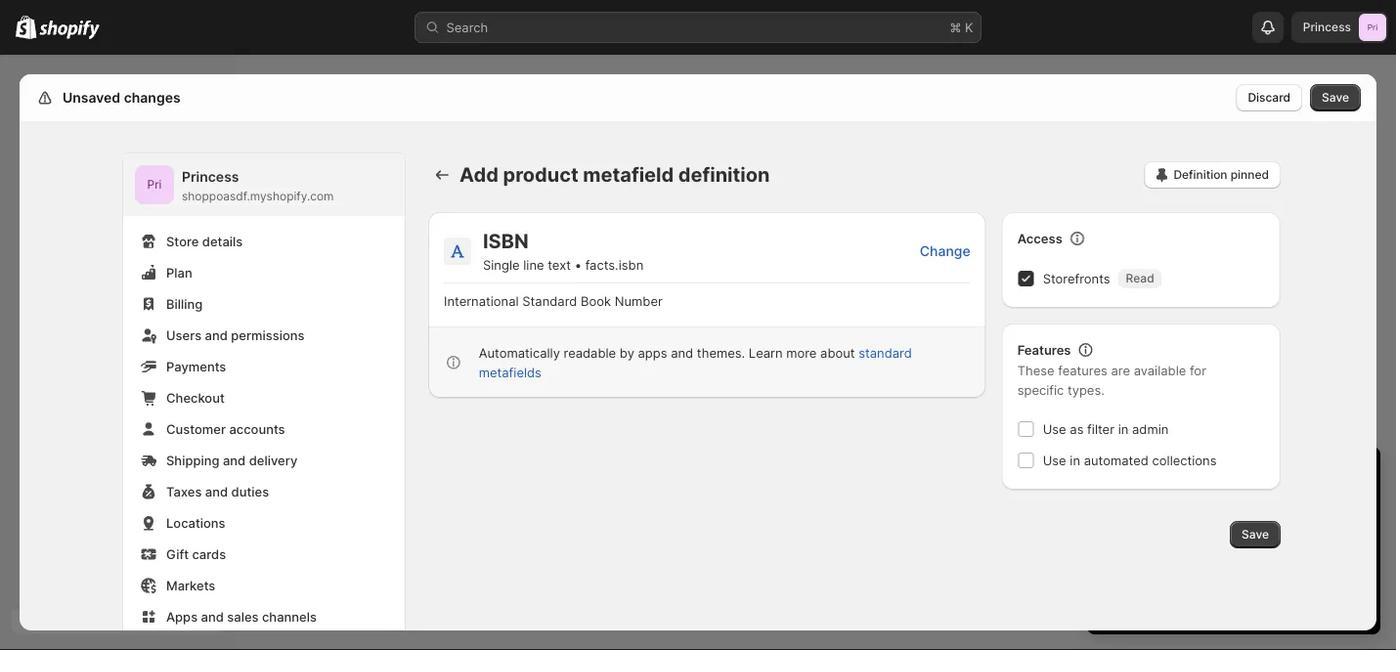 Task type: describe. For each thing, give the bounding box(es) containing it.
features inside to customize your online store and add bonus features
[[1289, 558, 1339, 573]]

day
[[1121, 464, 1155, 488]]

standard
[[522, 293, 577, 308]]

switch
[[1107, 500, 1147, 515]]

bonus
[[1249, 558, 1286, 573]]

get:
[[1262, 500, 1285, 515]]

paid
[[1177, 500, 1203, 515]]

standard metafields link
[[479, 345, 912, 380]]

pinned
[[1231, 168, 1269, 182]]

metafields
[[479, 365, 542, 380]]

shipping and delivery link
[[135, 447, 393, 474]]

permissions
[[231, 328, 304, 343]]

billing
[[166, 296, 203, 311]]

$50
[[1122, 539, 1146, 554]]

markets
[[166, 578, 215, 593]]

standard
[[859, 345, 912, 360]]

add product metafield definition
[[459, 163, 770, 187]]

automated
[[1084, 453, 1149, 468]]

features
[[1017, 342, 1071, 357]]

isbn single line text • facts.isbn
[[483, 229, 644, 272]]

checkout link
[[135, 384, 393, 412]]

princess for princess
[[1303, 20, 1351, 34]]

shoppoasdf.myshopify.com
[[182, 189, 334, 203]]

unsaved
[[63, 89, 120, 106]]

customer
[[166, 421, 226, 437]]

international
[[444, 293, 519, 308]]

and inside to customize your online store and add bonus features
[[1196, 558, 1219, 573]]

save for the left save button
[[1242, 527, 1269, 542]]

first
[[1122, 519, 1146, 534]]

for inside these features are available for specific types.
[[1190, 363, 1206, 378]]

and inside 'link'
[[223, 453, 246, 468]]

standard metafields
[[479, 345, 912, 380]]

these features are available for specific types.
[[1017, 363, 1206, 397]]

locations
[[166, 515, 225, 530]]

change
[[920, 242, 970, 259]]

users and permissions
[[166, 328, 304, 343]]

credit
[[1210, 539, 1245, 554]]

unsaved changes
[[63, 89, 181, 106]]

line
[[523, 257, 544, 272]]

princess shoppoasdf.myshopify.com
[[182, 169, 334, 203]]

apps and sales channels link
[[135, 603, 393, 631]]

about
[[820, 345, 855, 360]]

store
[[166, 234, 199, 249]]

use for use in automated collections
[[1043, 453, 1066, 468]]

add
[[459, 163, 498, 187]]

taxes
[[166, 484, 202, 499]]

book
[[581, 293, 611, 308]]

shopify image
[[16, 15, 36, 39]]

in for use as filter in admin
[[1118, 421, 1129, 437]]

customer accounts
[[166, 421, 285, 437]]

collections
[[1152, 453, 1217, 468]]

definition
[[1174, 168, 1227, 182]]

shipping
[[166, 453, 219, 468]]

gift cards
[[166, 547, 226, 562]]

facts.isbn
[[585, 257, 644, 272]]

online
[[1122, 558, 1158, 573]]

search
[[446, 20, 488, 35]]

taxes and duties
[[166, 484, 269, 499]]

text
[[548, 257, 571, 272]]

international standard book number
[[444, 293, 663, 308]]

automatically
[[479, 345, 560, 360]]

are
[[1111, 363, 1130, 378]]

accounts
[[229, 421, 285, 437]]

single
[[483, 257, 520, 272]]

changes
[[124, 89, 181, 106]]

$1/month
[[1230, 519, 1287, 534]]

$50 app store credit
[[1122, 539, 1245, 554]]

to inside to customize your online store and add bonus features
[[1248, 539, 1260, 554]]

shop settings menu element
[[123, 153, 405, 650]]

users and permissions link
[[135, 322, 393, 349]]

definition pinned button
[[1144, 161, 1281, 189]]

to customize your online store and add bonus features
[[1122, 539, 1356, 573]]

and inside "link"
[[205, 328, 228, 343]]



Task type: locate. For each thing, give the bounding box(es) containing it.
0 horizontal spatial princess image
[[135, 165, 174, 204]]

1 horizontal spatial save
[[1322, 90, 1349, 105]]

2 use from the top
[[1043, 453, 1066, 468]]

plan link
[[135, 259, 393, 286]]

as
[[1070, 421, 1084, 437]]

admin
[[1132, 421, 1169, 437]]

princess
[[1303, 20, 1351, 34], [182, 169, 239, 185]]

app
[[1150, 539, 1172, 554]]

shopify image
[[39, 20, 100, 40]]

discard
[[1248, 90, 1291, 105]]

plan
[[1207, 500, 1232, 515]]

1 vertical spatial for
[[1210, 519, 1226, 534]]

1 vertical spatial save button
[[1230, 521, 1281, 548]]

0 vertical spatial use
[[1043, 421, 1066, 437]]

add
[[1222, 558, 1245, 573]]

product
[[503, 163, 579, 187]]

a
[[1167, 500, 1174, 515]]

in down the as
[[1070, 453, 1080, 468]]

customer accounts link
[[135, 415, 393, 443]]

1 day left in your trial
[[1107, 464, 1299, 488]]

use in automated collections
[[1043, 453, 1217, 468]]

use left "1"
[[1043, 453, 1066, 468]]

delivery
[[249, 453, 297, 468]]

princess image
[[1359, 14, 1386, 41], [135, 165, 174, 204]]

1 use from the top
[[1043, 421, 1066, 437]]

0 horizontal spatial your
[[1218, 464, 1259, 488]]

1 day left in your trial button
[[1087, 447, 1380, 488]]

locations link
[[135, 509, 393, 537]]

dialog
[[1384, 74, 1396, 631]]

features up "specific types."
[[1058, 363, 1108, 378]]

1 horizontal spatial save button
[[1310, 84, 1361, 111]]

cards
[[192, 547, 226, 562]]

your inside to customize your online store and add bonus features
[[1329, 539, 1356, 554]]

in for 1 day left in your trial
[[1196, 464, 1212, 488]]

themes.
[[697, 345, 745, 360]]

princess image inside shop settings menu element
[[135, 165, 174, 204]]

in inside 'dropdown button'
[[1196, 464, 1212, 488]]

for
[[1190, 363, 1206, 378], [1210, 519, 1226, 534]]

access
[[1017, 231, 1063, 246]]

left
[[1160, 464, 1191, 488]]

features inside these features are available for specific types.
[[1058, 363, 1108, 378]]

0 horizontal spatial features
[[1058, 363, 1108, 378]]

switch to a paid plan and get:
[[1107, 500, 1285, 515]]

use left the as
[[1043, 421, 1066, 437]]

⌘ k
[[950, 20, 973, 35]]

0 horizontal spatial to
[[1151, 500, 1163, 515]]

available
[[1134, 363, 1186, 378]]

1 vertical spatial save
[[1242, 527, 1269, 542]]

learn
[[749, 345, 783, 360]]

1 vertical spatial to
[[1248, 539, 1260, 554]]

channels
[[262, 609, 317, 624]]

gift cards link
[[135, 541, 393, 568]]

1 horizontal spatial in
[[1118, 421, 1129, 437]]

payments
[[166, 359, 226, 374]]

isbn
[[483, 229, 529, 253]]

1 vertical spatial princess
[[182, 169, 239, 185]]

0 horizontal spatial in
[[1070, 453, 1080, 468]]

to left a
[[1151, 500, 1163, 515]]

sales
[[227, 609, 259, 624]]

specific types.
[[1017, 382, 1105, 397]]

save right discard
[[1322, 90, 1349, 105]]

checkout
[[166, 390, 225, 405]]

save
[[1322, 90, 1349, 105], [1242, 527, 1269, 542]]

store inside to customize your online store and add bonus features
[[1162, 558, 1192, 573]]

your right customize on the right bottom of page
[[1329, 539, 1356, 554]]

save down get:
[[1242, 527, 1269, 542]]

your inside 'dropdown button'
[[1218, 464, 1259, 488]]

$50 app store credit link
[[1122, 539, 1245, 554]]

by
[[620, 345, 634, 360]]

0 vertical spatial princess
[[1303, 20, 1351, 34]]

1 horizontal spatial features
[[1289, 558, 1339, 573]]

save button
[[1310, 84, 1361, 111], [1230, 521, 1281, 548]]

1 vertical spatial features
[[1289, 558, 1339, 573]]

your up plan
[[1218, 464, 1259, 488]]

save button down get:
[[1230, 521, 1281, 548]]

store down months
[[1176, 539, 1207, 554]]

0 vertical spatial your
[[1218, 464, 1259, 488]]

settings dialog
[[20, 74, 1377, 650]]

store down $50 app store credit
[[1162, 558, 1192, 573]]

1 horizontal spatial princess
[[1303, 20, 1351, 34]]

0 horizontal spatial princess
[[182, 169, 239, 185]]

number
[[615, 293, 663, 308]]

apps and sales channels
[[166, 609, 317, 624]]

storefronts
[[1043, 271, 1110, 286]]

details
[[202, 234, 243, 249]]

in
[[1118, 421, 1129, 437], [1070, 453, 1080, 468], [1196, 464, 1212, 488]]

for right available
[[1190, 363, 1206, 378]]

0 vertical spatial for
[[1190, 363, 1206, 378]]

more
[[786, 345, 817, 360]]

1 vertical spatial use
[[1043, 453, 1066, 468]]

0 horizontal spatial for
[[1190, 363, 1206, 378]]

apps
[[166, 609, 198, 624]]

discard button
[[1236, 84, 1302, 111]]

store details link
[[135, 228, 393, 255]]

1 vertical spatial princess image
[[135, 165, 174, 204]]

filter
[[1087, 421, 1115, 437]]

0 vertical spatial to
[[1151, 500, 1163, 515]]

use as filter in admin
[[1043, 421, 1169, 437]]

1 vertical spatial store
[[1162, 558, 1192, 573]]

gift
[[166, 547, 189, 562]]

0 horizontal spatial save
[[1242, 527, 1269, 542]]

features
[[1058, 363, 1108, 378], [1289, 558, 1339, 573]]

0 vertical spatial features
[[1058, 363, 1108, 378]]

these
[[1017, 363, 1055, 378]]

0 horizontal spatial save button
[[1230, 521, 1281, 548]]

months
[[1161, 519, 1206, 534]]

customize
[[1264, 539, 1325, 554]]

0 vertical spatial store
[[1176, 539, 1207, 554]]

princess for princess shoppoasdf.myshopify.com
[[182, 169, 239, 185]]

1 horizontal spatial princess image
[[1359, 14, 1386, 41]]

k
[[965, 20, 973, 35]]

1 horizontal spatial your
[[1329, 539, 1356, 554]]

automatically readable by apps and themes. learn more about
[[479, 345, 859, 360]]

read
[[1126, 271, 1154, 285]]

for down plan
[[1210, 519, 1226, 534]]

taxes and duties link
[[135, 478, 393, 505]]

users
[[166, 328, 202, 343]]

0 vertical spatial princess image
[[1359, 14, 1386, 41]]

settings
[[59, 89, 114, 106]]

use for use as filter in admin
[[1043, 421, 1066, 437]]

2 horizontal spatial in
[[1196, 464, 1212, 488]]

in right filter
[[1118, 421, 1129, 437]]

1 vertical spatial your
[[1329, 539, 1356, 554]]

1 horizontal spatial for
[[1210, 519, 1226, 534]]

plan
[[166, 265, 192, 280]]

trial
[[1264, 464, 1299, 488]]

to
[[1151, 500, 1163, 515], [1248, 539, 1260, 554]]

features down customize on the right bottom of page
[[1289, 558, 1339, 573]]

pri button
[[135, 165, 174, 204]]

1 horizontal spatial to
[[1248, 539, 1260, 554]]

0 vertical spatial save button
[[1310, 84, 1361, 111]]

shipping and delivery
[[166, 453, 297, 468]]

billing link
[[135, 290, 393, 318]]

princess inside princess shoppoasdf.myshopify.com
[[182, 169, 239, 185]]

save for right save button
[[1322, 90, 1349, 105]]

in right 'left'
[[1196, 464, 1212, 488]]

definition
[[678, 163, 770, 187]]

⌘
[[950, 20, 961, 35]]

3
[[1150, 519, 1158, 534]]

definition pinned
[[1174, 168, 1269, 182]]

to down $1/month
[[1248, 539, 1260, 554]]

0 vertical spatial save
[[1322, 90, 1349, 105]]

readable
[[564, 345, 616, 360]]

markets link
[[135, 572, 393, 599]]

save button right discard button
[[1310, 84, 1361, 111]]

use
[[1043, 421, 1066, 437], [1043, 453, 1066, 468]]



Task type: vqa. For each thing, say whether or not it's contained in the screenshot.
10th row
no



